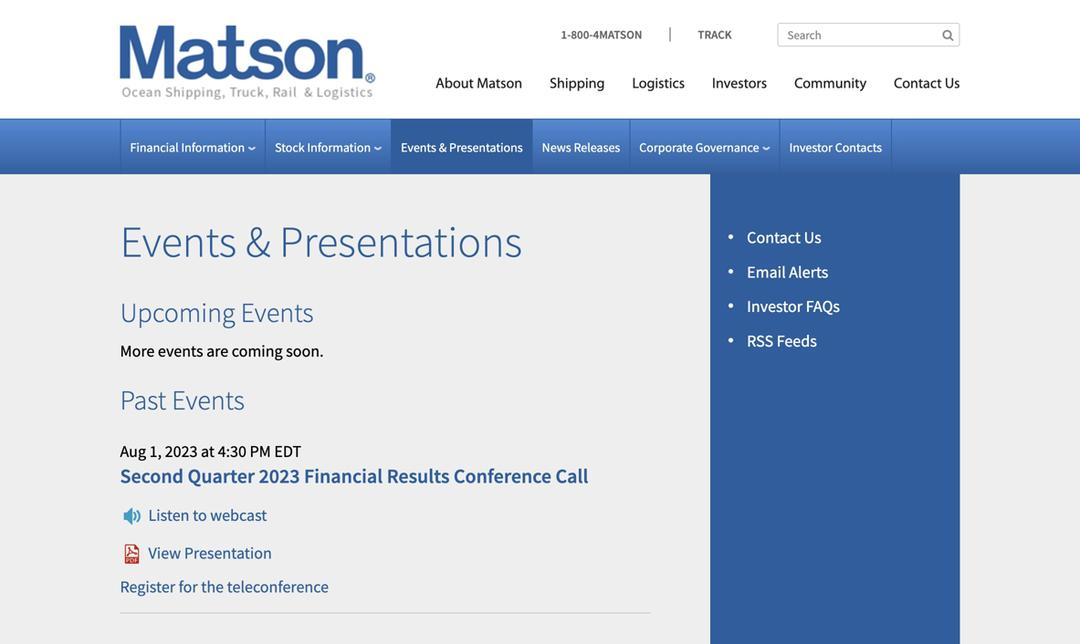 Task type: locate. For each thing, give the bounding box(es) containing it.
financial information link
[[130, 139, 256, 156]]

email alerts
[[747, 262, 829, 283]]

events
[[401, 139, 436, 156], [120, 214, 237, 269], [241, 296, 314, 330], [172, 383, 245, 417]]

news
[[542, 139, 571, 156]]

contact us down search 'icon'
[[894, 77, 960, 92]]

about matson
[[436, 77, 523, 92]]

to
[[193, 505, 207, 526]]

1 horizontal spatial contact us
[[894, 77, 960, 92]]

0 vertical spatial financial
[[130, 139, 179, 156]]

&
[[439, 139, 447, 156], [246, 214, 271, 269]]

logistics link
[[619, 68, 699, 105]]

contact us link
[[881, 68, 960, 105], [747, 227, 822, 248]]

2023 down edt
[[259, 464, 300, 489]]

pm
[[250, 442, 271, 462]]

contact us up email alerts link
[[747, 227, 822, 248]]

second
[[120, 464, 184, 489]]

conference
[[454, 464, 552, 489]]

0 vertical spatial investor
[[790, 139, 833, 156]]

contact us link down search 'icon'
[[881, 68, 960, 105]]

second quarter 2023 financial results conference call article
[[120, 426, 651, 614]]

4matson
[[593, 27, 642, 42]]

1 horizontal spatial information
[[307, 139, 371, 156]]

800-
[[571, 27, 593, 42]]

1 vertical spatial 2023
[[259, 464, 300, 489]]

events & presentations
[[401, 139, 523, 156], [120, 214, 522, 269]]

1 vertical spatial &
[[246, 214, 271, 269]]

community link
[[781, 68, 881, 105]]

1 horizontal spatial contact us link
[[881, 68, 960, 105]]

& up the 'upcoming  events'
[[246, 214, 271, 269]]

1 vertical spatial contact
[[747, 227, 801, 248]]

rss feeds link
[[747, 331, 817, 352]]

are
[[207, 341, 229, 362]]

rss feeds
[[747, 331, 817, 352]]

contact
[[894, 77, 942, 92], [747, 227, 801, 248]]

about
[[436, 77, 474, 92]]

0 horizontal spatial contact
[[747, 227, 801, 248]]

1 horizontal spatial us
[[945, 77, 960, 92]]

0 horizontal spatial information
[[181, 139, 245, 156]]

& down about
[[439, 139, 447, 156]]

email
[[747, 262, 786, 283]]

financial
[[130, 139, 179, 156], [304, 464, 383, 489]]

1 vertical spatial contact us link
[[747, 227, 822, 248]]

governance
[[696, 139, 760, 156]]

0 vertical spatial events & presentations
[[401, 139, 523, 156]]

0 horizontal spatial &
[[246, 214, 271, 269]]

0 vertical spatial contact
[[894, 77, 942, 92]]

2023
[[165, 442, 198, 462], [259, 464, 300, 489]]

alerts
[[789, 262, 829, 283]]

past
[[120, 383, 166, 417]]

1 vertical spatial contact us
[[747, 227, 822, 248]]

corporate governance
[[640, 139, 760, 156]]

1 horizontal spatial financial
[[304, 464, 383, 489]]

1 vertical spatial financial
[[304, 464, 383, 489]]

for
[[179, 577, 198, 598]]

shipping
[[550, 77, 605, 92]]

contacts
[[835, 139, 882, 156]]

events
[[158, 341, 203, 362]]

rss
[[747, 331, 774, 352]]

events up coming
[[241, 296, 314, 330]]

contact us inside top menu navigation
[[894, 77, 960, 92]]

releases
[[574, 139, 620, 156]]

0 vertical spatial contact us link
[[881, 68, 960, 105]]

edt
[[274, 442, 302, 462]]

1 information from the left
[[181, 139, 245, 156]]

us inside top menu navigation
[[945, 77, 960, 92]]

view
[[148, 543, 181, 564]]

listen
[[148, 505, 189, 526]]

contact us
[[894, 77, 960, 92], [747, 227, 822, 248]]

contact us link up email alerts link
[[747, 227, 822, 248]]

2 information from the left
[[307, 139, 371, 156]]

register for the teleconference
[[120, 577, 329, 598]]

contact up email
[[747, 227, 801, 248]]

information
[[181, 139, 245, 156], [307, 139, 371, 156]]

investor for investor contacts
[[790, 139, 833, 156]]

1 vertical spatial investor
[[747, 296, 803, 317]]

2023 right 1,
[[165, 442, 198, 462]]

1,
[[149, 442, 162, 462]]

investor up rss feeds
[[747, 296, 803, 317]]

0 vertical spatial &
[[439, 139, 447, 156]]

1 horizontal spatial &
[[439, 139, 447, 156]]

register
[[120, 577, 175, 598]]

0 vertical spatial us
[[945, 77, 960, 92]]

corporate
[[640, 139, 693, 156]]

top menu navigation
[[395, 68, 960, 105]]

faqs
[[806, 296, 840, 317]]

listen to webcast
[[148, 505, 267, 526]]

search image
[[943, 29, 954, 41]]

us down search 'icon'
[[945, 77, 960, 92]]

financial information
[[130, 139, 245, 156]]

information right stock in the left top of the page
[[307, 139, 371, 156]]

news releases link
[[542, 139, 620, 156]]

upcoming  events
[[120, 296, 314, 330]]

0 horizontal spatial contact us link
[[747, 227, 822, 248]]

investors
[[712, 77, 767, 92]]

track link
[[670, 27, 732, 42]]

contact inside top menu navigation
[[894, 77, 942, 92]]

us
[[945, 77, 960, 92], [804, 227, 822, 248]]

information left stock in the left top of the page
[[181, 139, 245, 156]]

contact down search search box
[[894, 77, 942, 92]]

second quarter 2023 financial results conference call link
[[120, 464, 589, 489]]

matson
[[477, 77, 523, 92]]

1 horizontal spatial contact
[[894, 77, 942, 92]]

investor
[[790, 139, 833, 156], [747, 296, 803, 317]]

0 vertical spatial presentations
[[449, 139, 523, 156]]

1 vertical spatial us
[[804, 227, 822, 248]]

0 vertical spatial contact us
[[894, 77, 960, 92]]

0 horizontal spatial us
[[804, 227, 822, 248]]

investor left contacts
[[790, 139, 833, 156]]

us up the alerts
[[804, 227, 822, 248]]

0 vertical spatial 2023
[[165, 442, 198, 462]]

None search field
[[778, 23, 960, 47]]

article
[[120, 633, 651, 645]]

presentations
[[449, 139, 523, 156], [280, 214, 522, 269]]

Search search field
[[778, 23, 960, 47]]



Task type: vqa. For each thing, say whether or not it's contained in the screenshot.
the 'than'
no



Task type: describe. For each thing, give the bounding box(es) containing it.
upcoming
[[120, 296, 235, 330]]

0 horizontal spatial financial
[[130, 139, 179, 156]]

feeds
[[777, 331, 817, 352]]

aug
[[120, 442, 146, 462]]

investor contacts
[[790, 139, 882, 156]]

call
[[556, 464, 589, 489]]

teleconference
[[227, 577, 329, 598]]

more events are coming soon.
[[120, 341, 324, 362]]

shipping link
[[536, 68, 619, 105]]

0 horizontal spatial 2023
[[165, 442, 198, 462]]

listen to webcast link
[[120, 505, 267, 526]]

4:30
[[218, 442, 247, 462]]

stock information
[[275, 139, 371, 156]]

view presentation link
[[120, 543, 272, 564]]

events down 'are'
[[172, 383, 245, 417]]

1 vertical spatial presentations
[[280, 214, 522, 269]]

about matson link
[[422, 68, 536, 105]]

1-800-4matson
[[561, 27, 642, 42]]

logistics
[[632, 77, 685, 92]]

email alerts link
[[747, 262, 829, 283]]

events up upcoming
[[120, 214, 237, 269]]

investor faqs
[[747, 296, 840, 317]]

matson image
[[120, 26, 376, 100]]

1-
[[561, 27, 571, 42]]

stock information link
[[275, 139, 382, 156]]

track
[[698, 27, 732, 42]]

1-800-4matson link
[[561, 27, 670, 42]]

community
[[795, 77, 867, 92]]

investors link
[[699, 68, 781, 105]]

information for stock information
[[307, 139, 371, 156]]

webcast
[[210, 505, 267, 526]]

past events
[[120, 383, 245, 417]]

investor faqs link
[[747, 296, 840, 317]]

stock
[[275, 139, 305, 156]]

aug 1, 2023 at 4:30 pm edt second quarter 2023 financial results conference call
[[120, 442, 589, 489]]

investor contacts link
[[790, 139, 882, 156]]

presentation
[[184, 543, 272, 564]]

investor for investor faqs
[[747, 296, 803, 317]]

0 horizontal spatial contact us
[[747, 227, 822, 248]]

coming
[[232, 341, 283, 362]]

soon.
[[286, 341, 324, 362]]

information for financial information
[[181, 139, 245, 156]]

events & presentations link
[[401, 139, 523, 156]]

register for the teleconference link
[[120, 577, 329, 598]]

events down about
[[401, 139, 436, 156]]

financial inside aug 1, 2023 at 4:30 pm edt second quarter 2023 financial results conference call
[[304, 464, 383, 489]]

the
[[201, 577, 224, 598]]

at
[[201, 442, 215, 462]]

1 vertical spatial events & presentations
[[120, 214, 522, 269]]

1 horizontal spatial 2023
[[259, 464, 300, 489]]

view presentation
[[148, 543, 272, 564]]

corporate governance link
[[640, 139, 771, 156]]

news releases
[[542, 139, 620, 156]]

results
[[387, 464, 450, 489]]

more
[[120, 341, 155, 362]]

quarter
[[188, 464, 255, 489]]



